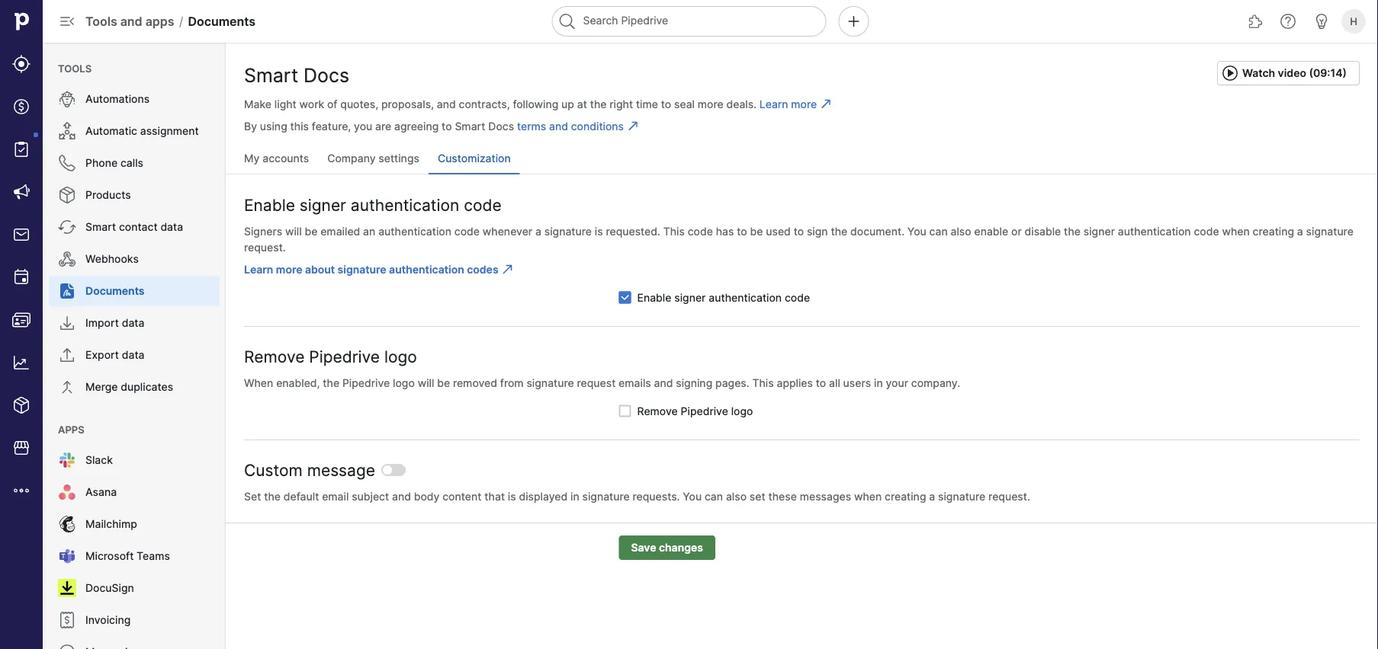Task type: describe. For each thing, give the bounding box(es) containing it.
time
[[636, 98, 658, 111]]

save changes
[[631, 542, 703, 555]]

color undefined image up campaigns image
[[12, 140, 31, 159]]

requested.
[[606, 225, 661, 238]]

watch video (09:14) button
[[1217, 61, 1360, 85]]

color undefined image for phone calls
[[58, 154, 76, 172]]

1 horizontal spatial enable
[[637, 291, 672, 304]]

color undefined image for mailchimp
[[58, 516, 76, 534]]

smart for smart docs
[[244, 64, 298, 87]]

2 horizontal spatial a
[[1297, 225, 1304, 238]]

emails
[[619, 377, 651, 390]]

when enabled, the pipedrive logo will be removed from signature request emails and signing pages. this applies to all users in your company.
[[244, 377, 961, 390]]

this inside signers will be emailed an authentication code whenever a signature is requested. this code has to be used to sign the document. you can also enable or disable the signer authentication code when creating a signature request.
[[663, 225, 685, 238]]

documents menu item
[[43, 276, 226, 307]]

make
[[244, 98, 272, 111]]

smart contact data
[[85, 221, 183, 234]]

asana
[[85, 486, 117, 499]]

about
[[305, 263, 335, 276]]

color undefined image for slack
[[58, 452, 76, 470]]

0 vertical spatial remove
[[244, 347, 305, 367]]

save changes button
[[619, 536, 715, 561]]

quick add image
[[845, 12, 863, 31]]

custom message
[[244, 461, 375, 480]]

microsoft
[[85, 550, 134, 563]]

home image
[[10, 10, 33, 33]]

watch
[[1243, 67, 1276, 80]]

an
[[363, 225, 376, 238]]

1 vertical spatial docs
[[488, 120, 514, 133]]

automations link
[[49, 84, 220, 114]]

that
[[485, 490, 505, 503]]

the right enabled,
[[323, 377, 340, 390]]

message
[[307, 461, 375, 480]]

at
[[577, 98, 587, 111]]

color undefined image for merge duplicates
[[58, 378, 76, 397]]

merge
[[85, 381, 118, 394]]

color undefined image for asana
[[58, 484, 76, 502]]

automatic
[[85, 125, 137, 138]]

customization
[[438, 152, 511, 165]]

2 horizontal spatial be
[[750, 225, 763, 238]]

of
[[327, 98, 338, 111]]

merge duplicates
[[85, 381, 173, 394]]

terms
[[517, 120, 546, 133]]

1 horizontal spatial a
[[929, 490, 935, 503]]

sign
[[807, 225, 828, 238]]

light
[[274, 98, 297, 111]]

teams
[[137, 550, 170, 563]]

insights image
[[12, 354, 31, 372]]

to left the "sign"
[[794, 225, 804, 238]]

docusign link
[[49, 574, 220, 604]]

more for deals.
[[791, 98, 817, 111]]

data inside 'smart contact data' link
[[160, 221, 183, 234]]

asana link
[[49, 478, 220, 508]]

0 vertical spatial pipedrive
[[309, 347, 380, 367]]

1 horizontal spatial request.
[[989, 490, 1030, 503]]

company
[[327, 152, 376, 165]]

assignment
[[140, 125, 199, 138]]

automatic assignment link
[[49, 116, 220, 146]]

when
[[244, 377, 273, 390]]

enabled,
[[276, 377, 320, 390]]

contacts image
[[12, 311, 31, 330]]

color undefined image for webhooks
[[58, 250, 76, 269]]

color undefined image for docusign
[[58, 580, 76, 598]]

2 vertical spatial signer
[[675, 291, 706, 304]]

set
[[244, 490, 261, 503]]

invoicing link
[[49, 606, 220, 636]]

0 horizontal spatial also
[[726, 490, 747, 503]]

deals image
[[12, 98, 31, 116]]

tools for tools
[[58, 63, 92, 74]]

my
[[244, 152, 260, 165]]

and down up
[[549, 120, 568, 133]]

learn more about signature authentication codes
[[244, 263, 499, 276]]

calls
[[120, 157, 143, 170]]

color primary image inside watch video (09:14) button
[[1221, 64, 1239, 82]]

to right has
[[737, 225, 747, 238]]

company.
[[911, 377, 961, 390]]

can inside signers will be emailed an authentication code whenever a signature is requested. this code has to be used to sign the document. you can also enable or disable the signer authentication code when creating a signature request.
[[930, 225, 948, 238]]

your
[[886, 377, 909, 390]]

phone
[[85, 157, 118, 170]]

0 vertical spatial documents
[[188, 14, 256, 29]]

microsoft teams link
[[49, 542, 220, 572]]

apps
[[58, 424, 84, 436]]

following
[[513, 98, 559, 111]]

contracts,
[[459, 98, 510, 111]]

0 horizontal spatial be
[[305, 225, 318, 238]]

1 vertical spatial you
[[683, 490, 702, 503]]

the right at
[[590, 98, 607, 111]]

tools and apps / documents
[[85, 14, 256, 29]]

apps
[[145, 14, 174, 29]]

1 vertical spatial when
[[854, 490, 882, 503]]

0 vertical spatial in
[[874, 377, 883, 390]]

to left all
[[816, 377, 826, 390]]

color undefined image down invoicing link
[[58, 644, 76, 650]]

my accounts
[[244, 152, 309, 165]]

smart for smart contact data
[[85, 221, 116, 234]]

video
[[1278, 67, 1307, 80]]

products image
[[12, 397, 31, 415]]

documents inside menu item
[[85, 285, 145, 298]]

signers
[[244, 225, 282, 238]]

0 vertical spatial signer
[[300, 195, 346, 215]]

1 vertical spatial logo
[[393, 377, 415, 390]]

1 horizontal spatial remove
[[637, 405, 678, 418]]

proposals,
[[381, 98, 434, 111]]

import
[[85, 317, 119, 330]]

used
[[766, 225, 791, 238]]

and up agreeing
[[437, 98, 456, 111]]

1 vertical spatial remove pipedrive logo
[[637, 405, 753, 418]]

phone calls link
[[49, 148, 220, 178]]

products
[[85, 189, 131, 202]]

marketplace image
[[12, 439, 31, 458]]

duplicates
[[121, 381, 173, 394]]

color undefined image for import data
[[58, 314, 76, 333]]

learn for learn more
[[760, 98, 788, 111]]

0 horizontal spatial enable signer authentication code
[[244, 195, 502, 215]]

to left "seal"
[[661, 98, 671, 111]]

(09:14)
[[1309, 67, 1347, 80]]

docusign
[[85, 582, 134, 595]]

agreeing
[[394, 120, 439, 133]]

/
[[179, 14, 183, 29]]

custom
[[244, 461, 303, 480]]

0 horizontal spatial can
[[705, 490, 723, 503]]

learn for learn more about signature authentication codes
[[244, 263, 273, 276]]

codes
[[467, 263, 499, 276]]

0 horizontal spatial creating
[[885, 490, 926, 503]]

color link image
[[502, 264, 514, 276]]

merge duplicates link
[[49, 372, 220, 403]]

sales inbox image
[[12, 226, 31, 244]]

subject
[[352, 490, 389, 503]]



Task type: locate. For each thing, give the bounding box(es) containing it.
0 vertical spatial enable
[[244, 195, 295, 215]]

tools down menu toggle icon
[[58, 63, 92, 74]]

2 horizontal spatial smart
[[455, 120, 486, 133]]

docs down the make light work of quotes, proposals, and contracts, following up at the right time to seal more deals. on the top of page
[[488, 120, 514, 133]]

when inside signers will be emailed an authentication code whenever a signature is requested. this code has to be used to sign the document. you can also enable or disable the signer authentication code when creating a signature request.
[[1222, 225, 1250, 238]]

you
[[354, 120, 372, 133]]

data right export in the left of the page
[[122, 349, 145, 362]]

h button
[[1339, 6, 1369, 37]]

or
[[1011, 225, 1022, 238]]

all
[[829, 377, 840, 390]]

h
[[1350, 15, 1358, 27]]

menu
[[0, 0, 43, 650], [43, 43, 226, 650]]

quotes,
[[340, 98, 378, 111]]

0 horizontal spatial signer
[[300, 195, 346, 215]]

1 vertical spatial can
[[705, 490, 723, 503]]

also inside signers will be emailed an authentication code whenever a signature is requested. this code has to be used to sign the document. you can also enable or disable the signer authentication code when creating a signature request.
[[951, 225, 972, 238]]

2 vertical spatial smart
[[85, 221, 116, 234]]

1 vertical spatial signer
[[1084, 225, 1115, 238]]

color primary image
[[1221, 64, 1239, 82], [820, 98, 832, 110]]

mailchimp link
[[49, 510, 220, 540]]

activities image
[[12, 269, 31, 287]]

1 vertical spatial documents
[[85, 285, 145, 298]]

1 horizontal spatial you
[[908, 225, 927, 238]]

data for export data
[[122, 349, 145, 362]]

1 horizontal spatial remove pipedrive logo
[[637, 405, 753, 418]]

documents right /
[[188, 14, 256, 29]]

1 vertical spatial in
[[571, 490, 579, 503]]

tools right menu toggle icon
[[85, 14, 117, 29]]

messages
[[800, 490, 851, 503]]

remove pipedrive logo up enabled,
[[244, 347, 417, 367]]

0 horizontal spatial more
[[276, 263, 302, 276]]

displayed
[[519, 490, 568, 503]]

color primary image right learn more
[[820, 98, 832, 110]]

automatic assignment
[[85, 125, 199, 138]]

is right that
[[508, 490, 516, 503]]

more for used
[[276, 263, 302, 276]]

is left requested.
[[595, 225, 603, 238]]

1 horizontal spatial this
[[752, 377, 774, 390]]

1 vertical spatial will
[[418, 377, 434, 390]]

color undefined image for automations
[[58, 90, 76, 108]]

0 horizontal spatial docs
[[304, 64, 349, 87]]

up
[[562, 98, 574, 111]]

8 color undefined image from the top
[[58, 580, 76, 598]]

also left enable on the right top of page
[[951, 225, 972, 238]]

1 color undefined image from the top
[[58, 122, 76, 140]]

1 horizontal spatial also
[[951, 225, 972, 238]]

color undefined image inside export data link
[[58, 346, 76, 365]]

0 horizontal spatial request.
[[244, 241, 286, 254]]

color undefined image for automatic assignment
[[58, 122, 76, 140]]

2 horizontal spatial more
[[791, 98, 817, 111]]

remove pipedrive logo down the signing
[[637, 405, 753, 418]]

by
[[244, 120, 257, 133]]

0 horizontal spatial remove pipedrive logo
[[244, 347, 417, 367]]

disable
[[1025, 225, 1061, 238]]

are
[[375, 120, 392, 133]]

color undefined image inside 'products' "link"
[[58, 186, 76, 204]]

color undefined image right the activities image
[[58, 282, 76, 301]]

1 horizontal spatial more
[[698, 98, 724, 111]]

color primary image down emails
[[619, 405, 631, 418]]

export data link
[[49, 340, 220, 371]]

color primary image for enable signer authentication code
[[619, 292, 631, 304]]

data inside export data link
[[122, 349, 145, 362]]

color undefined image inside slack link
[[58, 452, 76, 470]]

smart docs
[[244, 64, 349, 87]]

color undefined image left webhooks
[[58, 250, 76, 269]]

0 horizontal spatial in
[[571, 490, 579, 503]]

this right pages.
[[752, 377, 774, 390]]

more image
[[12, 482, 31, 500]]

can left enable on the right top of page
[[930, 225, 948, 238]]

will right signers
[[285, 225, 302, 238]]

1 horizontal spatial in
[[874, 377, 883, 390]]

tools inside menu
[[58, 63, 92, 74]]

color undefined image inside asana link
[[58, 484, 76, 502]]

smart down contracts,
[[455, 120, 486, 133]]

set
[[750, 490, 766, 503]]

color undefined image inside 'microsoft teams' link
[[58, 548, 76, 566]]

1 horizontal spatial creating
[[1253, 225, 1295, 238]]

document.
[[851, 225, 905, 238]]

0 horizontal spatial this
[[663, 225, 685, 238]]

color undefined image left import
[[58, 314, 76, 333]]

color undefined image left invoicing
[[58, 612, 76, 630]]

documents up 'import data'
[[85, 285, 145, 298]]

export
[[85, 349, 119, 362]]

you right document.
[[908, 225, 927, 238]]

color undefined image for invoicing
[[58, 612, 76, 630]]

the right set
[[264, 490, 281, 503]]

0 vertical spatial docs
[[304, 64, 349, 87]]

webhooks link
[[49, 244, 220, 275]]

0 horizontal spatial will
[[285, 225, 302, 238]]

body
[[414, 490, 440, 503]]

0 vertical spatial this
[[663, 225, 685, 238]]

1 vertical spatial pipedrive
[[342, 377, 390, 390]]

also left set
[[726, 490, 747, 503]]

enable up signers
[[244, 195, 295, 215]]

in
[[874, 377, 883, 390], [571, 490, 579, 503]]

can left set
[[705, 490, 723, 503]]

2 vertical spatial data
[[122, 349, 145, 362]]

request.
[[244, 241, 286, 254], [989, 490, 1030, 503]]

color primary image inside terms and conditions link
[[627, 120, 639, 132]]

from
[[500, 377, 524, 390]]

1 horizontal spatial color primary image
[[1221, 64, 1239, 82]]

and left body
[[392, 490, 411, 503]]

email
[[322, 490, 349, 503]]

remove down emails
[[637, 405, 678, 418]]

deals.
[[727, 98, 757, 111]]

color undefined image inside invoicing link
[[58, 612, 76, 630]]

color undefined image for export data
[[58, 346, 76, 365]]

creating
[[1253, 225, 1295, 238], [885, 490, 926, 503]]

0 horizontal spatial enable
[[244, 195, 295, 215]]

when
[[1222, 225, 1250, 238], [854, 490, 882, 503]]

0 horizontal spatial documents
[[85, 285, 145, 298]]

1 vertical spatial is
[[508, 490, 516, 503]]

will left 'removed'
[[418, 377, 434, 390]]

enable signer authentication code down has
[[637, 291, 810, 304]]

color undefined image left products
[[58, 186, 76, 204]]

0 vertical spatial is
[[595, 225, 603, 238]]

color undefined image left phone
[[58, 154, 76, 172]]

be left used
[[750, 225, 763, 238]]

1 horizontal spatial when
[[1222, 225, 1250, 238]]

terms and conditions link
[[517, 120, 639, 133]]

color undefined image left export in the left of the page
[[58, 346, 76, 365]]

menu containing automations
[[43, 43, 226, 650]]

smart down products
[[85, 221, 116, 234]]

1 horizontal spatial docs
[[488, 120, 514, 133]]

2 vertical spatial pipedrive
[[681, 405, 728, 418]]

color undefined image inside automations link
[[58, 90, 76, 108]]

color undefined image for microsoft teams
[[58, 548, 76, 566]]

color undefined image left asana
[[58, 484, 76, 502]]

0 vertical spatial request.
[[244, 241, 286, 254]]

sales assistant image
[[1313, 12, 1331, 31]]

feature,
[[312, 120, 351, 133]]

6 color undefined image from the top
[[58, 378, 76, 397]]

remove
[[244, 347, 305, 367], [637, 405, 678, 418]]

automations
[[85, 93, 150, 106]]

make light work of quotes, proposals, and contracts, following up at the right time to seal more deals.
[[244, 98, 760, 111]]

0 horizontal spatial remove
[[244, 347, 305, 367]]

data
[[160, 221, 183, 234], [122, 317, 145, 330], [122, 349, 145, 362]]

color undefined image inside automatic assignment "link"
[[58, 122, 76, 140]]

0 vertical spatial logo
[[384, 347, 417, 367]]

this right requested.
[[663, 225, 685, 238]]

the right disable
[[1064, 225, 1081, 238]]

be left 'removed'
[[437, 377, 450, 390]]

4 color undefined image from the top
[[58, 314, 76, 333]]

more right "deals."
[[791, 98, 817, 111]]

0 horizontal spatial is
[[508, 490, 516, 503]]

1 horizontal spatial learn
[[760, 98, 788, 111]]

color undefined image inside phone calls link
[[58, 154, 76, 172]]

color undefined image
[[58, 90, 76, 108], [12, 140, 31, 159], [58, 154, 76, 172], [58, 186, 76, 204], [58, 282, 76, 301], [58, 452, 76, 470], [58, 484, 76, 502], [58, 516, 76, 534], [58, 612, 76, 630], [58, 644, 76, 650]]

in left your
[[874, 377, 883, 390]]

1 vertical spatial also
[[726, 490, 747, 503]]

color undefined image inside documents link
[[58, 282, 76, 301]]

3 color undefined image from the top
[[58, 250, 76, 269]]

0 vertical spatial when
[[1222, 225, 1250, 238]]

invoicing
[[85, 614, 131, 627]]

more right "seal"
[[698, 98, 724, 111]]

tools for tools and apps / documents
[[85, 14, 117, 29]]

smart up make
[[244, 64, 298, 87]]

be
[[305, 225, 318, 238], [750, 225, 763, 238], [437, 377, 450, 390]]

save
[[631, 542, 656, 555]]

0 vertical spatial tools
[[85, 14, 117, 29]]

pipedrive right enabled,
[[342, 377, 390, 390]]

enable signer authentication code up an on the top left of page
[[244, 195, 502, 215]]

be left emailed
[[305, 225, 318, 238]]

can
[[930, 225, 948, 238], [705, 490, 723, 503]]

7 color undefined image from the top
[[58, 548, 76, 566]]

color undefined image down apps
[[58, 452, 76, 470]]

1 vertical spatial enable
[[637, 291, 672, 304]]

color undefined image
[[58, 122, 76, 140], [58, 218, 76, 236], [58, 250, 76, 269], [58, 314, 76, 333], [58, 346, 76, 365], [58, 378, 76, 397], [58, 548, 76, 566], [58, 580, 76, 598]]

remove up when
[[244, 347, 305, 367]]

pages.
[[716, 377, 750, 390]]

request
[[577, 377, 616, 390]]

1 vertical spatial data
[[122, 317, 145, 330]]

0 vertical spatial you
[[908, 225, 927, 238]]

1 vertical spatial enable signer authentication code
[[637, 291, 810, 304]]

learn more link
[[760, 98, 832, 111]]

contact
[[119, 221, 158, 234]]

2 color undefined image from the top
[[58, 218, 76, 236]]

phone calls
[[85, 157, 143, 170]]

color primary image down right
[[627, 120, 639, 132]]

and left apps
[[120, 14, 142, 29]]

0 vertical spatial also
[[951, 225, 972, 238]]

docs
[[304, 64, 349, 87], [488, 120, 514, 133]]

Search Pipedrive field
[[552, 6, 827, 37]]

learn down signers
[[244, 263, 273, 276]]

1 vertical spatial remove
[[637, 405, 678, 418]]

set the default email subject and body content that is displayed in signature requests. you can also set these messages when creating a signature request.
[[244, 490, 1030, 503]]

color primary image for remove pipedrive logo
[[619, 405, 631, 418]]

default
[[284, 490, 319, 503]]

5 color undefined image from the top
[[58, 346, 76, 365]]

import data
[[85, 317, 145, 330]]

0 horizontal spatial color primary image
[[820, 98, 832, 110]]

0 horizontal spatial a
[[535, 225, 542, 238]]

webhooks
[[85, 253, 139, 266]]

0 vertical spatial color primary image
[[627, 120, 639, 132]]

2 horizontal spatial signer
[[1084, 225, 1115, 238]]

color undefined image inside mailchimp link
[[58, 516, 76, 534]]

color undefined image right deals image
[[58, 90, 76, 108]]

the right the "sign"
[[831, 225, 848, 238]]

docs up of
[[304, 64, 349, 87]]

watch video (09:14)
[[1243, 67, 1347, 80]]

signer inside signers will be emailed an authentication code whenever a signature is requested. this code has to be used to sign the document. you can also enable or disable the signer authentication code when creating a signature request.
[[1084, 225, 1115, 238]]

is inside signers will be emailed an authentication code whenever a signature is requested. this code has to be used to sign the document. you can also enable or disable the signer authentication code when creating a signature request.
[[595, 225, 603, 238]]

removed
[[453, 377, 497, 390]]

0 horizontal spatial you
[[683, 490, 702, 503]]

0 horizontal spatial learn
[[244, 263, 273, 276]]

data inside import data link
[[122, 317, 145, 330]]

color undefined image inside docusign link
[[58, 580, 76, 598]]

to right agreeing
[[442, 120, 452, 133]]

learn more about signature authentication codes link
[[244, 256, 514, 278]]

0 horizontal spatial when
[[854, 490, 882, 503]]

color primary image left watch
[[1221, 64, 1239, 82]]

data right contact
[[160, 221, 183, 234]]

you right requests.
[[683, 490, 702, 503]]

0 vertical spatial data
[[160, 221, 183, 234]]

settings
[[379, 152, 419, 165]]

color undefined image inside merge duplicates link
[[58, 378, 76, 397]]

color undefined image left microsoft
[[58, 548, 76, 566]]

1 vertical spatial this
[[752, 377, 774, 390]]

menu toggle image
[[58, 12, 76, 31]]

request. inside signers will be emailed an authentication code whenever a signature is requested. this code has to be used to sign the document. you can also enable or disable the signer authentication code when creating a signature request.
[[244, 241, 286, 254]]

1 vertical spatial color primary image
[[619, 292, 631, 304]]

color undefined image left mailchimp
[[58, 516, 76, 534]]

color undefined image inside 'smart contact data' link
[[58, 218, 76, 236]]

data for import data
[[122, 317, 145, 330]]

pipedrive up enabled,
[[309, 347, 380, 367]]

0 vertical spatial color primary image
[[1221, 64, 1239, 82]]

color undefined image for documents
[[58, 282, 76, 301]]

color undefined image left "docusign" in the left bottom of the page
[[58, 580, 76, 598]]

color undefined image inside the webhooks link
[[58, 250, 76, 269]]

creating inside signers will be emailed an authentication code whenever a signature is requested. this code has to be used to sign the document. you can also enable or disable the signer authentication code when creating a signature request.
[[1253, 225, 1295, 238]]

color undefined image left automatic
[[58, 122, 76, 140]]

1 vertical spatial tools
[[58, 63, 92, 74]]

1 vertical spatial color primary image
[[820, 98, 832, 110]]

company settings
[[327, 152, 419, 165]]

microsoft teams
[[85, 550, 170, 563]]

1 horizontal spatial can
[[930, 225, 948, 238]]

1 horizontal spatial will
[[418, 377, 434, 390]]

enable signer authentication code
[[244, 195, 502, 215], [637, 291, 810, 304]]

0 vertical spatial enable signer authentication code
[[244, 195, 502, 215]]

tools
[[85, 14, 117, 29], [58, 63, 92, 74]]

applies
[[777, 377, 813, 390]]

and
[[120, 14, 142, 29], [437, 98, 456, 111], [549, 120, 568, 133], [654, 377, 673, 390], [392, 490, 411, 503]]

content
[[443, 490, 482, 503]]

color primary image down requested.
[[619, 292, 631, 304]]

this
[[290, 120, 309, 133]]

campaigns image
[[12, 183, 31, 201]]

signature
[[544, 225, 592, 238], [1306, 225, 1354, 238], [338, 263, 386, 276], [527, 377, 574, 390], [582, 490, 630, 503], [938, 490, 986, 503]]

0 vertical spatial remove pipedrive logo
[[244, 347, 417, 367]]

enable down requested.
[[637, 291, 672, 304]]

in right displayed on the left
[[571, 490, 579, 503]]

requests.
[[633, 490, 680, 503]]

0 vertical spatial creating
[[1253, 225, 1295, 238]]

2 vertical spatial logo
[[731, 405, 753, 418]]

the
[[590, 98, 607, 111], [831, 225, 848, 238], [1064, 225, 1081, 238], [323, 377, 340, 390], [264, 490, 281, 503]]

1 horizontal spatial smart
[[244, 64, 298, 87]]

pipedrive down the signing
[[681, 405, 728, 418]]

0 horizontal spatial smart
[[85, 221, 116, 234]]

0 vertical spatial learn
[[760, 98, 788, 111]]

you inside signers will be emailed an authentication code whenever a signature is requested. this code has to be used to sign the document. you can also enable or disable the signer authentication code when creating a signature request.
[[908, 225, 927, 238]]

has
[[716, 225, 734, 238]]

more left about
[[276, 263, 302, 276]]

color primary image inside learn more link
[[820, 98, 832, 110]]

smart
[[244, 64, 298, 87], [455, 120, 486, 133], [85, 221, 116, 234]]

color undefined image for products
[[58, 186, 76, 204]]

enable
[[974, 225, 1009, 238]]

color undefined image inside import data link
[[58, 314, 76, 333]]

leads image
[[12, 55, 31, 73]]

will inside signers will be emailed an authentication code whenever a signature is requested. this code has to be used to sign the document. you can also enable or disable the signer authentication code when creating a signature request.
[[285, 225, 302, 238]]

color undefined image right sales inbox icon
[[58, 218, 76, 236]]

color undefined image left merge
[[58, 378, 76, 397]]

1 horizontal spatial be
[[437, 377, 450, 390]]

0 vertical spatial smart
[[244, 64, 298, 87]]

and right emails
[[654, 377, 673, 390]]

right
[[610, 98, 633, 111]]

color undefined image for smart contact data
[[58, 218, 76, 236]]

color primary image
[[627, 120, 639, 132], [619, 292, 631, 304], [619, 405, 631, 418]]

users
[[843, 377, 871, 390]]

these
[[768, 490, 797, 503]]

1 horizontal spatial documents
[[188, 14, 256, 29]]

0 vertical spatial will
[[285, 225, 302, 238]]

1 horizontal spatial enable signer authentication code
[[637, 291, 810, 304]]

quick help image
[[1279, 12, 1298, 31]]

1 horizontal spatial is
[[595, 225, 603, 238]]

whenever
[[483, 225, 533, 238]]

slack
[[85, 454, 113, 467]]

1 vertical spatial request.
[[989, 490, 1030, 503]]

data right import
[[122, 317, 145, 330]]

logo
[[384, 347, 417, 367], [393, 377, 415, 390], [731, 405, 753, 418]]

accounts
[[263, 152, 309, 165]]

learn right "deals."
[[760, 98, 788, 111]]

documents link
[[49, 276, 220, 307]]



Task type: vqa. For each thing, say whether or not it's contained in the screenshot.
Unlock
no



